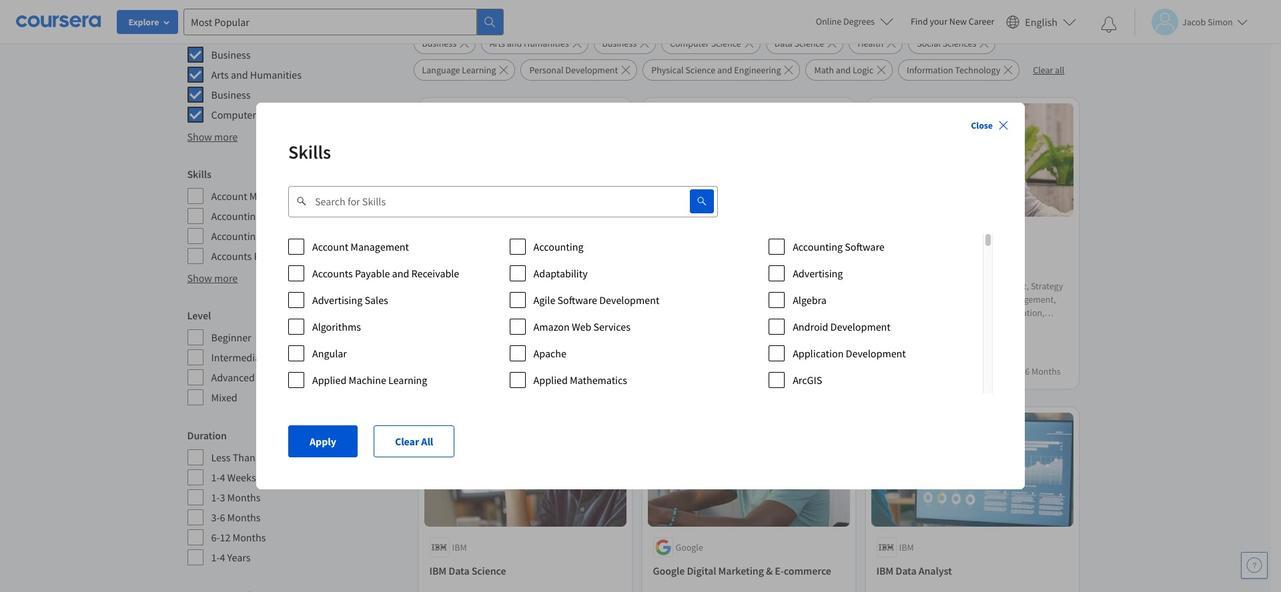 Task type: describe. For each thing, give the bounding box(es) containing it.
computer science inside subject group
[[211, 108, 293, 121]]

computing,
[[537, 294, 583, 306]]

1 business button from the left
[[413, 33, 476, 54]]

skills inside group
[[187, 167, 211, 181]]

2 certificate from the left
[[744, 366, 784, 378]]

1 horizontal spatial network
[[499, 281, 532, 293]]

marketing
[[718, 564, 764, 578]]

sales
[[365, 294, 388, 307]]

reviews) inside (21k reviews) beginner · professional certificate · 3 - 6 months
[[477, 350, 510, 362]]

computer inside 'computer science' button
[[670, 37, 709, 49]]

science for 'computer science' button
[[711, 37, 741, 49]]

math and logic
[[814, 64, 873, 76]]

language
[[422, 64, 460, 76]]

than
[[233, 451, 255, 464]]

2 beginner · professional certificate · 3 - 6 months from the left
[[876, 366, 1061, 378]]

and inside button
[[507, 37, 522, 49]]

digital
[[687, 564, 716, 578]]

0 vertical spatial programming,
[[429, 294, 485, 306]]

6 inside (21k reviews) beginner · professional certificate · 3 - 6 months
[[578, 366, 583, 378]]

amazon
[[534, 320, 570, 334]]

new
[[949, 15, 967, 27]]

social sciences
[[917, 37, 976, 49]]

career
[[969, 15, 994, 27]]

algorithms
[[312, 320, 361, 334]]

1 vertical spatial management,
[[536, 334, 589, 346]]

advertising for advertising
[[793, 267, 843, 280]]

1-3 months
[[211, 491, 261, 504]]

clear all
[[395, 435, 433, 448]]

receivable inside select skills options 'element'
[[411, 267, 459, 280]]

science for physical science and engineering button
[[685, 64, 715, 76]]

subject
[[187, 26, 221, 39]]

3-
[[211, 511, 220, 524]]

(21k
[[458, 350, 475, 362]]

ibm data science link
[[429, 563, 621, 579]]

development for android
[[830, 320, 891, 334]]

android
[[793, 320, 828, 334]]

intermediate
[[211, 351, 269, 364]]

account inside skills group
[[211, 189, 247, 203]]

show more button for computer
[[187, 129, 238, 145]]

humanities inside subject group
[[250, 68, 302, 81]]

computer science button
[[661, 33, 760, 54]]

months inside (21k reviews) beginner · professional certificate · 3 - 6 months
[[585, 366, 614, 378]]

all
[[1055, 64, 1064, 76]]

3 inside the duration group
[[220, 491, 225, 504]]

1- for 1-4 weeks
[[211, 471, 220, 484]]

databases,
[[429, 334, 472, 346]]

management:
[[945, 255, 1007, 268]]

data for ibm data analyst
[[896, 564, 916, 578]]

accounts payable and receivable inside select skills options 'element'
[[312, 267, 459, 280]]

linux,
[[487, 294, 511, 306]]

1- for 1-3 months
[[211, 491, 220, 504]]

math
[[814, 64, 834, 76]]

subject group
[[187, 25, 405, 123]]

hours
[[265, 451, 292, 464]]

arts and humanities inside subject group
[[211, 68, 302, 81]]

arts and humanities button
[[481, 33, 588, 54]]

(21k reviews) beginner · professional certificate · 3 - 6 months
[[429, 350, 614, 378]]

advertising for advertising sales
[[312, 294, 362, 307]]

health button
[[849, 33, 903, 54]]

and inside select skills options 'element'
[[392, 267, 409, 280]]

skills you'll gain
[[429, 281, 494, 293]]

clear all button
[[1025, 59, 1073, 81]]

google digital marketing & e-commerce link
[[653, 563, 844, 579]]

more for computer science
[[214, 130, 238, 143]]

technology
[[955, 64, 1000, 76]]

less
[[211, 451, 230, 464]]

beginner inside (21k reviews) beginner · professional certificate · 3 - 6 months
[[429, 366, 464, 378]]

2 · from the left
[[563, 366, 565, 378]]

language learning button
[[413, 59, 515, 81]]

physical science and engineering
[[651, 64, 781, 76]]

mathematics
[[570, 374, 627, 387]]

development for personal
[[565, 64, 618, 76]]

management inside skills group
[[249, 189, 308, 203]]

data inside button
[[774, 37, 792, 49]]

gain
[[477, 281, 494, 293]]

years
[[227, 551, 251, 564]]

google up the digital on the bottom of the page
[[676, 542, 703, 554]]

information technology
[[907, 64, 1000, 76]]

google for cybersecurity
[[429, 255, 461, 268]]

cloud
[[513, 294, 536, 306]]

clear all
[[1033, 64, 1064, 76]]

information technology button
[[898, 59, 1020, 81]]

find your new career
[[911, 15, 994, 27]]

computer science inside 'computer science' button
[[670, 37, 741, 49]]

account management inside skills group
[[211, 189, 308, 203]]

cybersecurity
[[463, 255, 526, 268]]

advertising sales
[[312, 294, 388, 307]]

clear for clear all
[[395, 435, 419, 448]]

software inside skills group
[[263, 230, 303, 243]]

show more for computer science
[[187, 130, 238, 143]]

e-
[[775, 564, 784, 578]]

(100k
[[905, 350, 927, 362]]

3 · from the left
[[690, 366, 692, 378]]

0 vertical spatial management,
[[497, 321, 551, 333]]

show for computer
[[187, 130, 212, 143]]

arcgis
[[793, 374, 822, 387]]

angular
[[312, 347, 347, 360]]

google project management: link
[[876, 253, 1068, 269]]

machine
[[349, 374, 386, 387]]

analyst
[[919, 564, 952, 578]]

project
[[910, 255, 943, 268]]

2 vertical spatial management,
[[534, 347, 588, 359]]

services
[[593, 320, 630, 334]]

risk
[[516, 347, 533, 359]]

application
[[793, 347, 844, 360]]

6 inside the duration group
[[220, 511, 225, 524]]

applied for applied machine learning
[[312, 374, 346, 387]]

security,
[[534, 281, 568, 293]]

adaptability
[[534, 267, 588, 280]]

network security, python programming, linux, cloud computing, algorithms, computer programming, computer security incident management, cryptography, databases, leadership and management, network architecture, risk management, sql
[[429, 281, 614, 359]]

sql
[[590, 347, 606, 359]]

search image
[[697, 196, 707, 207]]

certificate inside (21k reviews) beginner · professional certificate · 3 - 6 months
[[521, 366, 561, 378]]

accounts inside skills group
[[211, 250, 252, 263]]

logic
[[853, 64, 873, 76]]

google digital marketing & e-commerce
[[653, 564, 831, 578]]

ibm data analyst
[[876, 564, 952, 578]]

android development
[[793, 320, 891, 334]]

- inside (21k reviews) beginner · professional certificate · 3 - 6 months
[[573, 366, 576, 378]]

social sciences button
[[908, 33, 996, 54]]

clear for clear all
[[1033, 64, 1053, 76]]

1-4 weeks
[[211, 471, 256, 484]]

engineering
[[734, 64, 781, 76]]

beginner inside level group
[[211, 331, 251, 344]]

arts inside subject group
[[211, 68, 229, 81]]

payable inside select skills options 'element'
[[355, 267, 390, 280]]

apply button
[[288, 426, 358, 458]]

english
[[1025, 15, 1058, 28]]

skills group
[[187, 166, 405, 265]]

apache
[[534, 347, 566, 360]]



Task type: locate. For each thing, give the bounding box(es) containing it.
programming,
[[429, 294, 485, 306], [517, 307, 573, 319]]

1 show more from the top
[[187, 130, 238, 143]]

help center image
[[1246, 558, 1262, 574]]

business button up physical
[[594, 33, 656, 54]]

0 horizontal spatial computer science
[[211, 108, 293, 121]]

skills
[[288, 140, 331, 164], [187, 167, 211, 181], [429, 281, 451, 293]]

1 certificate from the left
[[521, 366, 561, 378]]

2 1- from the top
[[211, 491, 220, 504]]

2 show more button from the top
[[187, 270, 238, 286]]

1 horizontal spatial learning
[[462, 64, 496, 76]]

1- for 1-4 years
[[211, 551, 220, 564]]

professional inside (21k reviews) beginner · professional certificate · 3 - 6 months
[[471, 366, 519, 378]]

application development
[[793, 347, 906, 360]]

0 vertical spatial arts
[[490, 37, 505, 49]]

accounts inside select skills options 'element'
[[312, 267, 353, 280]]

0 vertical spatial advertising
[[793, 267, 843, 280]]

&
[[766, 564, 773, 578]]

security
[[429, 321, 461, 333]]

1 vertical spatial humanities
[[250, 68, 302, 81]]

1 horizontal spatial accounting software
[[793, 240, 885, 254]]

0 horizontal spatial accounts
[[211, 250, 252, 263]]

and inside subject group
[[231, 68, 248, 81]]

applied
[[312, 374, 346, 387], [534, 374, 568, 387]]

more for accounts payable and receivable
[[214, 272, 238, 285]]

math and logic button
[[806, 59, 893, 81]]

1-
[[211, 471, 220, 484], [211, 491, 220, 504], [211, 551, 220, 564]]

3 professional from the left
[[918, 366, 966, 378]]

2 vertical spatial skills
[[429, 281, 451, 293]]

skills inside dialog
[[288, 140, 331, 164]]

1 horizontal spatial skills
[[288, 140, 331, 164]]

4
[[220, 471, 225, 484], [220, 551, 225, 564]]

1 horizontal spatial business button
[[594, 33, 656, 54]]

6
[[578, 366, 583, 378], [802, 366, 806, 378], [1025, 366, 1030, 378], [220, 511, 225, 524]]

and inside 'button'
[[836, 64, 851, 76]]

google for digital
[[653, 564, 685, 578]]

4.8 (100k reviews)
[[890, 350, 962, 362]]

account management
[[211, 189, 308, 203], [312, 240, 409, 254]]

find your new career link
[[904, 13, 1001, 30]]

1 vertical spatial advertising
[[312, 294, 362, 307]]

reviews) right (100k
[[929, 350, 962, 362]]

beginner
[[211, 331, 251, 344], [429, 366, 464, 378], [653, 366, 688, 378], [876, 366, 912, 378]]

you'll
[[453, 281, 475, 293]]

receivable up advertising sales
[[310, 250, 358, 263]]

data
[[774, 37, 792, 49], [449, 564, 469, 578], [896, 564, 916, 578]]

receivable up skills you'll gain
[[411, 267, 459, 280]]

1 reviews) from the left
[[477, 350, 510, 362]]

1 horizontal spatial humanities
[[524, 37, 569, 49]]

learning right machine
[[388, 374, 427, 387]]

1 vertical spatial learning
[[388, 374, 427, 387]]

arts inside arts and humanities button
[[490, 37, 505, 49]]

0 vertical spatial show more
[[187, 130, 238, 143]]

1 more from the top
[[214, 130, 238, 143]]

1 4 from the top
[[220, 471, 225, 484]]

ibm data analyst link
[[876, 563, 1068, 579]]

3 - from the left
[[1020, 366, 1023, 378]]

leadership
[[474, 334, 517, 346]]

humanities inside button
[[524, 37, 569, 49]]

management inside select skills options 'element'
[[351, 240, 409, 254]]

incident
[[463, 321, 495, 333]]

0 horizontal spatial clear
[[395, 435, 419, 448]]

1- up 3-
[[211, 491, 220, 504]]

4 for years
[[220, 551, 225, 564]]

1 horizontal spatial arts
[[490, 37, 505, 49]]

all
[[421, 435, 433, 448]]

certificate
[[521, 366, 561, 378], [744, 366, 784, 378], [968, 366, 1008, 378]]

algebra
[[793, 294, 827, 307]]

0 vertical spatial humanities
[[524, 37, 569, 49]]

1 vertical spatial show more
[[187, 272, 238, 285]]

2 horizontal spatial certificate
[[968, 366, 1008, 378]]

None search field
[[183, 8, 504, 35]]

5 · from the left
[[913, 366, 916, 378]]

development inside personal development button
[[565, 64, 618, 76]]

2
[[257, 451, 263, 464]]

more
[[214, 130, 238, 143], [214, 272, 238, 285]]

0 vertical spatial learning
[[462, 64, 496, 76]]

account management inside select skills options 'element'
[[312, 240, 409, 254]]

1 horizontal spatial accounts
[[312, 267, 353, 280]]

skills dialog
[[256, 103, 1025, 490]]

receivable
[[310, 250, 358, 263], [411, 267, 459, 280]]

1 applied from the left
[[312, 374, 346, 387]]

1 horizontal spatial software
[[557, 294, 597, 307]]

data science button
[[766, 33, 844, 54]]

0 horizontal spatial payable
[[254, 250, 289, 263]]

0 vertical spatial receivable
[[310, 250, 358, 263]]

1 horizontal spatial professional
[[694, 366, 742, 378]]

1 horizontal spatial computer science
[[670, 37, 741, 49]]

1 vertical spatial network
[[429, 347, 463, 359]]

0 vertical spatial clear
[[1033, 64, 1053, 76]]

1 vertical spatial account management
[[312, 240, 409, 254]]

2 show more from the top
[[187, 272, 238, 285]]

applied machine learning
[[312, 374, 427, 387]]

development
[[565, 64, 618, 76], [599, 294, 659, 307], [830, 320, 891, 334], [846, 347, 906, 360]]

1 horizontal spatial data
[[774, 37, 792, 49]]

0 horizontal spatial receivable
[[310, 250, 358, 263]]

1 vertical spatial receivable
[[411, 267, 459, 280]]

0 horizontal spatial arts
[[211, 68, 229, 81]]

show more button for accounts
[[187, 270, 238, 286]]

amazon web services
[[534, 320, 630, 334]]

coursera image
[[16, 11, 101, 32]]

english button
[[1001, 0, 1082, 43]]

2 horizontal spatial skills
[[429, 281, 451, 293]]

and inside button
[[717, 64, 732, 76]]

3 inside (21k reviews) beginner · professional certificate · 3 - 6 months
[[567, 366, 571, 378]]

4 left weeks
[[220, 471, 225, 484]]

0 vertical spatial computer science
[[670, 37, 741, 49]]

1 vertical spatial accounts
[[312, 267, 353, 280]]

1 vertical spatial show more button
[[187, 270, 238, 286]]

3 certificate from the left
[[968, 366, 1008, 378]]

6 · from the left
[[1010, 366, 1012, 378]]

professional
[[471, 366, 519, 378], [694, 366, 742, 378], [918, 366, 966, 378]]

programming, down skills you'll gain
[[429, 294, 485, 306]]

1 horizontal spatial management
[[351, 240, 409, 254]]

·
[[466, 366, 469, 378], [563, 366, 565, 378], [690, 366, 692, 378], [786, 366, 788, 378], [913, 366, 916, 378], [1010, 366, 1012, 378]]

level
[[187, 309, 211, 322]]

1 horizontal spatial account
[[312, 240, 348, 254]]

1 vertical spatial programming,
[[517, 307, 573, 319]]

applied down apache
[[534, 374, 568, 387]]

1 horizontal spatial beginner · professional certificate · 3 - 6 months
[[876, 366, 1061, 378]]

3
[[567, 366, 571, 378], [790, 366, 795, 378], [1014, 366, 1018, 378], [220, 491, 225, 504]]

0 vertical spatial network
[[499, 281, 532, 293]]

show more
[[187, 130, 238, 143], [187, 272, 238, 285]]

0 vertical spatial skills
[[288, 140, 331, 164]]

science inside button
[[794, 37, 824, 49]]

2 business button from the left
[[594, 33, 656, 54]]

1 vertical spatial clear
[[395, 435, 419, 448]]

0 horizontal spatial management
[[249, 189, 308, 203]]

health
[[858, 37, 884, 49]]

2 applied from the left
[[534, 374, 568, 387]]

development for application
[[846, 347, 906, 360]]

0 vertical spatial 4
[[220, 471, 225, 484]]

learning inside select skills options 'element'
[[388, 374, 427, 387]]

1 show more button from the top
[[187, 129, 238, 145]]

accounts payable and receivable
[[211, 250, 358, 263], [312, 267, 459, 280]]

payable
[[254, 250, 289, 263], [355, 267, 390, 280]]

select skills options element
[[288, 234, 993, 394]]

python
[[570, 281, 598, 293]]

accounting software inside skills group
[[211, 230, 303, 243]]

language learning
[[422, 64, 496, 76]]

accounts payable and receivable inside skills group
[[211, 250, 358, 263]]

google left project
[[876, 255, 908, 268]]

2 horizontal spatial data
[[896, 564, 916, 578]]

0 horizontal spatial business button
[[413, 33, 476, 54]]

2 4 from the top
[[220, 551, 225, 564]]

0 horizontal spatial advertising
[[312, 294, 362, 307]]

2 professional from the left
[[694, 366, 742, 378]]

receivable inside skills group
[[310, 250, 358, 263]]

1- down less
[[211, 471, 220, 484]]

12
[[220, 531, 230, 544]]

learning
[[462, 64, 496, 76], [388, 374, 427, 387]]

less than 2 hours
[[211, 451, 292, 464]]

clear all button
[[374, 426, 455, 458]]

and
[[507, 37, 522, 49], [717, 64, 732, 76], [836, 64, 851, 76], [231, 68, 248, 81], [291, 250, 308, 263], [392, 267, 409, 280], [519, 334, 534, 346]]

business button up language
[[413, 33, 476, 54]]

0 vertical spatial account management
[[211, 189, 308, 203]]

payable inside skills group
[[254, 250, 289, 263]]

2 more from the top
[[214, 272, 238, 285]]

0 vertical spatial account
[[211, 189, 247, 203]]

1 vertical spatial skills
[[187, 167, 211, 181]]

1 horizontal spatial advertising
[[793, 267, 843, 280]]

0 horizontal spatial software
[[263, 230, 303, 243]]

development down android development
[[846, 347, 906, 360]]

1 vertical spatial more
[[214, 272, 238, 285]]

1 vertical spatial arts
[[211, 68, 229, 81]]

0 vertical spatial accounts payable and receivable
[[211, 250, 358, 263]]

science inside subject group
[[258, 108, 293, 121]]

web
[[572, 320, 591, 334]]

0 horizontal spatial data
[[449, 564, 469, 578]]

0 horizontal spatial skills
[[187, 167, 211, 181]]

1 vertical spatial management
[[351, 240, 409, 254]]

1 · from the left
[[466, 366, 469, 378]]

1 horizontal spatial reviews)
[[929, 350, 962, 362]]

google up skills you'll gain
[[429, 255, 461, 268]]

0 vertical spatial show more button
[[187, 129, 238, 145]]

accounting software inside select skills options 'element'
[[793, 240, 885, 254]]

1 horizontal spatial payable
[[355, 267, 390, 280]]

2 horizontal spatial -
[[1020, 366, 1023, 378]]

clear left all
[[395, 435, 419, 448]]

and inside network security, python programming, linux, cloud computing, algorithms, computer programming, computer security incident management, cryptography, databases, leadership and management, network architecture, risk management, sql
[[519, 334, 534, 346]]

2 show from the top
[[187, 272, 212, 285]]

1 horizontal spatial certificate
[[744, 366, 784, 378]]

show notifications image
[[1101, 17, 1117, 33]]

physical
[[651, 64, 684, 76]]

1 vertical spatial account
[[312, 240, 348, 254]]

1 - from the left
[[573, 366, 576, 378]]

0 vertical spatial 1-
[[211, 471, 220, 484]]

and inside skills group
[[291, 250, 308, 263]]

applied down angular
[[312, 374, 346, 387]]

advertising up the algebra
[[793, 267, 843, 280]]

learning inside button
[[462, 64, 496, 76]]

show for accounts
[[187, 272, 212, 285]]

1-4 years
[[211, 551, 251, 564]]

data science
[[774, 37, 824, 49]]

clear left all on the top right of page
[[1033, 64, 1053, 76]]

google left the digital on the bottom of the page
[[653, 564, 685, 578]]

applied for applied mathematics
[[534, 374, 568, 387]]

0 vertical spatial management
[[249, 189, 308, 203]]

applied mathematics
[[534, 374, 627, 387]]

0 horizontal spatial professional
[[471, 366, 519, 378]]

0 horizontal spatial reviews)
[[477, 350, 510, 362]]

humanities
[[524, 37, 569, 49], [250, 68, 302, 81]]

arts and humanities
[[490, 37, 569, 49], [211, 68, 302, 81]]

learning right language
[[462, 64, 496, 76]]

0 vertical spatial payable
[[254, 250, 289, 263]]

2 reviews) from the left
[[929, 350, 962, 362]]

arts up language learning button
[[490, 37, 505, 49]]

1 horizontal spatial programming,
[[517, 307, 573, 319]]

1 1- from the top
[[211, 471, 220, 484]]

social
[[917, 37, 941, 49]]

personal development
[[529, 64, 618, 76]]

network up cloud
[[499, 281, 532, 293]]

sciences
[[942, 37, 976, 49]]

0 horizontal spatial programming,
[[429, 294, 485, 306]]

level group
[[187, 308, 405, 406]]

4 · from the left
[[786, 366, 788, 378]]

duration group
[[187, 428, 405, 566]]

reviews) down leadership
[[477, 350, 510, 362]]

development up services
[[599, 294, 659, 307]]

1 vertical spatial payable
[[355, 267, 390, 280]]

arts down "subject"
[[211, 68, 229, 81]]

2 horizontal spatial software
[[845, 240, 885, 254]]

development right personal
[[565, 64, 618, 76]]

1 show from the top
[[187, 130, 212, 143]]

0 vertical spatial show
[[187, 130, 212, 143]]

0 horizontal spatial arts and humanities
[[211, 68, 302, 81]]

0 horizontal spatial applied
[[312, 374, 346, 387]]

1 horizontal spatial arts and humanities
[[490, 37, 569, 49]]

business
[[422, 37, 456, 49], [602, 37, 637, 49], [211, 48, 250, 61], [211, 88, 250, 101]]

arts and humanities inside button
[[490, 37, 569, 49]]

1 vertical spatial 1-
[[211, 491, 220, 504]]

2 - from the left
[[797, 366, 800, 378]]

0 horizontal spatial beginner · professional certificate · 3 - 6 months
[[653, 366, 837, 378]]

google cybersecurity
[[429, 255, 526, 268]]

1 beginner · professional certificate · 3 - 6 months from the left
[[653, 366, 837, 378]]

clear inside skills dialog
[[395, 435, 419, 448]]

4 left years
[[220, 551, 225, 564]]

commerce
[[784, 564, 831, 578]]

1- down 6-
[[211, 551, 220, 564]]

1 horizontal spatial -
[[797, 366, 800, 378]]

0 vertical spatial arts and humanities
[[490, 37, 569, 49]]

advertising up algorithms
[[312, 294, 362, 307]]

Search by keyword search field
[[307, 185, 658, 218]]

0 horizontal spatial account management
[[211, 189, 308, 203]]

1 vertical spatial arts and humanities
[[211, 68, 302, 81]]

close
[[971, 119, 993, 131]]

information
[[907, 64, 953, 76]]

network down databases,
[[429, 347, 463, 359]]

ibm data science
[[429, 564, 506, 578]]

3 1- from the top
[[211, 551, 220, 564]]

0 vertical spatial more
[[214, 130, 238, 143]]

account inside select skills options 'element'
[[312, 240, 348, 254]]

1 horizontal spatial applied
[[534, 374, 568, 387]]

computer inside subject group
[[211, 108, 256, 121]]

science for data science button
[[794, 37, 824, 49]]

architecture,
[[465, 347, 515, 359]]

0 horizontal spatial learning
[[388, 374, 427, 387]]

data for ibm data science
[[449, 564, 469, 578]]

6-12 months
[[211, 531, 266, 544]]

0 horizontal spatial account
[[211, 189, 247, 203]]

1 professional from the left
[[471, 366, 519, 378]]

0 horizontal spatial humanities
[[250, 68, 302, 81]]

0 horizontal spatial -
[[573, 366, 576, 378]]

duration
[[187, 429, 227, 442]]

reviews)
[[477, 350, 510, 362], [929, 350, 962, 362]]

weeks
[[227, 471, 256, 484]]

development up "application development"
[[830, 320, 891, 334]]

1 vertical spatial accounts payable and receivable
[[312, 267, 459, 280]]

accounts
[[211, 250, 252, 263], [312, 267, 353, 280]]

0 horizontal spatial certificate
[[521, 366, 561, 378]]

your
[[930, 15, 948, 27]]

1 vertical spatial 4
[[220, 551, 225, 564]]

0 horizontal spatial accounting software
[[211, 230, 303, 243]]

google for project
[[876, 255, 908, 268]]

show more for accounts payable and receivable
[[187, 272, 238, 285]]

programming, down agile
[[517, 307, 573, 319]]

1 horizontal spatial receivable
[[411, 267, 459, 280]]

apply
[[310, 435, 336, 448]]

4 for weeks
[[220, 471, 225, 484]]

1 horizontal spatial account management
[[312, 240, 409, 254]]

advanced
[[211, 371, 255, 384]]



Task type: vqa. For each thing, say whether or not it's contained in the screenshot.
2nd Master
no



